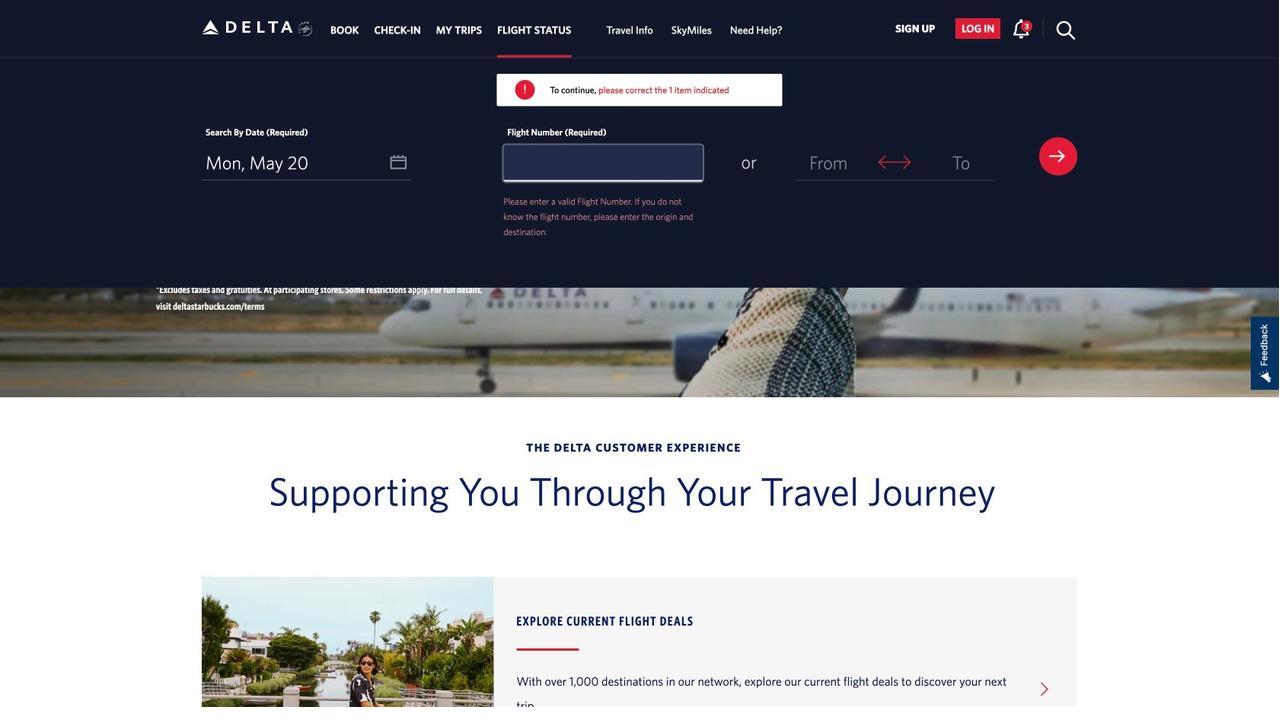 Task type: vqa. For each thing, say whether or not it's contained in the screenshot.
Skyteam image
yes



Task type: describe. For each thing, give the bounding box(es) containing it.
delta air lines image
[[202, 3, 293, 51]]



Task type: locate. For each thing, give the bounding box(es) containing it.
None text field
[[202, 145, 411, 180]]

tab list
[[323, 0, 792, 57]]

None number field
[[504, 145, 703, 182]]

skyteam image
[[298, 5, 313, 53]]



